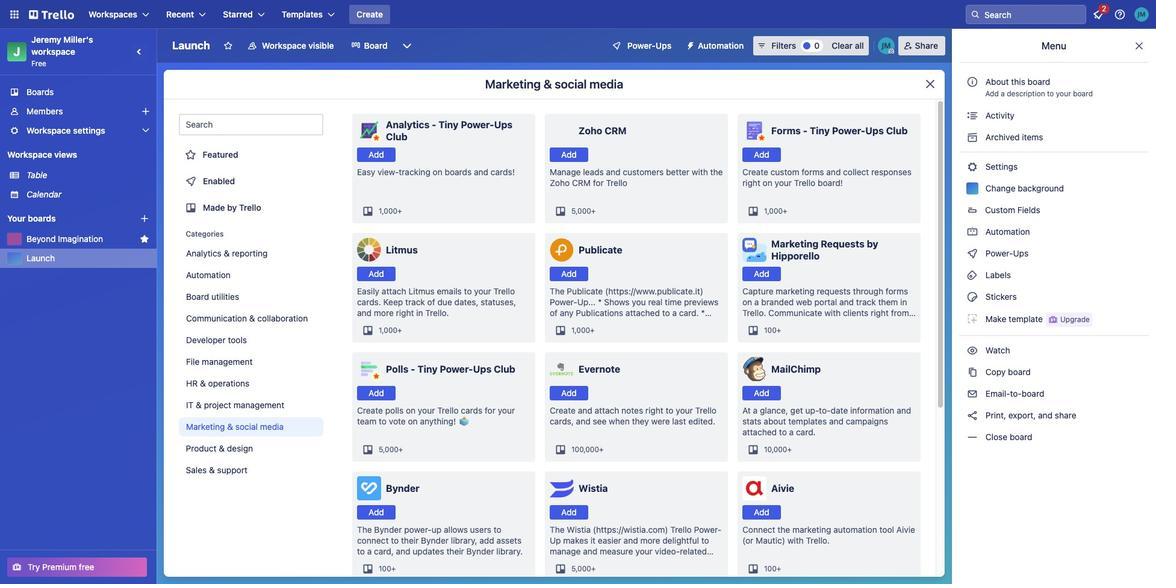 Task type: locate. For each thing, give the bounding box(es) containing it.
1,000 down view-
[[379, 207, 397, 216]]

1 vertical spatial automation
[[983, 226, 1030, 237]]

0 horizontal spatial track
[[405, 297, 425, 307]]

1 horizontal spatial marketing & social media
[[485, 77, 623, 91]]

trello down customers
[[606, 178, 627, 188]]

try premium free button
[[7, 558, 147, 577]]

1 vertical spatial zoho
[[550, 178, 570, 188]]

0 horizontal spatial tiny
[[418, 364, 438, 375]]

1,000 + down custom
[[764, 207, 787, 216]]

1,000 + up evernote
[[571, 326, 595, 335]]

sm image inside copy board "link"
[[966, 366, 979, 378]]

trello. right 'mautic)'
[[806, 535, 830, 546]]

reporting
[[232, 248, 268, 258]]

sm image inside close board link
[[966, 431, 979, 443]]

add inside about this board add a description to your board
[[985, 89, 999, 98]]

- right polls
[[411, 364, 415, 375]]

board link
[[344, 36, 395, 55]]

launch down beyond
[[26, 253, 55, 263]]

board down export,
[[1010, 432, 1032, 442]]

- up "easy view-tracking on boards and cards!"
[[432, 119, 436, 130]]

recent
[[166, 9, 194, 19]]

create inside the create and attach notes right to your trello cards, and see when they were last edited.
[[550, 405, 576, 415]]

4 sm image from the top
[[966, 409, 979, 422]]

make
[[986, 314, 1006, 324]]

ups for forms - tiny power-ups club
[[865, 125, 884, 136]]

ups inside analytics - tiny power-ups club
[[494, 119, 513, 130]]

1 horizontal spatial the
[[778, 524, 790, 535]]

0 horizontal spatial forms
[[802, 167, 824, 177]]

1 vertical spatial marketing
[[771, 238, 819, 249]]

analytics
[[386, 119, 430, 130], [186, 248, 221, 258]]

1 vertical spatial marketing & social media
[[186, 422, 284, 432]]

1 horizontal spatial power-ups
[[983, 248, 1031, 258]]

0 horizontal spatial with
[[692, 167, 708, 177]]

+ for forms - tiny power-ups club
[[783, 207, 787, 216]]

0 horizontal spatial their
[[401, 535, 419, 546]]

- for forms
[[803, 125, 808, 136]]

board for board
[[364, 40, 388, 51]]

5 sm image from the top
[[966, 431, 979, 443]]

operations
[[208, 378, 249, 388]]

0 horizontal spatial for
[[485, 405, 496, 415]]

1 vertical spatial forms
[[886, 286, 908, 296]]

0 horizontal spatial jeremy miller (jeremymiller198) image
[[878, 37, 895, 54]]

the up 'mautic)'
[[778, 524, 790, 535]]

attach inside the create and attach notes right to your trello cards, and see when they were last edited.
[[595, 405, 619, 415]]

miller's
[[63, 34, 93, 45]]

add for polls - tiny power-ups club
[[369, 388, 384, 398]]

add button up cards,
[[550, 386, 588, 400]]

clear all button
[[827, 36, 869, 55]]

sm image for stickers
[[966, 291, 979, 303]]

0 vertical spatial automation
[[698, 40, 744, 51]]

free
[[31, 59, 46, 68]]

publicate
[[579, 244, 622, 255]]

custom fields
[[985, 205, 1040, 215]]

add button for publicate
[[550, 267, 588, 281]]

2 vertical spatial with
[[787, 535, 804, 546]]

1 vertical spatial for
[[485, 405, 496, 415]]

jeremy
[[31, 34, 61, 45]]

trello inside the create and attach notes right to your trello cards, and see when they were last edited.
[[695, 405, 717, 415]]

trello. inside "easily attach litmus emails to your trello cards. keep track of due dates, statuses, and more right in trello."
[[425, 308, 449, 318]]

club inside analytics - tiny power-ups club
[[386, 131, 408, 142]]

this
[[1011, 76, 1025, 87]]

3 sm image from the top
[[966, 344, 979, 356]]

0 vertical spatial by
[[227, 202, 237, 213]]

print,
[[986, 410, 1006, 420]]

the
[[710, 167, 723, 177], [778, 524, 790, 535]]

add button up 'polls'
[[357, 386, 396, 400]]

sm image inside power-ups "link"
[[966, 247, 979, 260]]

attach inside "easily attach litmus emails to your trello cards. keep track of due dates, statuses, and more right in trello."
[[382, 286, 406, 296]]

the inside "manage leads and customers better with the zoho crm for trello"
[[710, 167, 723, 177]]

Board name text field
[[166, 36, 216, 55]]

sm image for make template
[[966, 313, 979, 325]]

club for polls - tiny power-ups club
[[494, 364, 515, 375]]

on down custom
[[763, 178, 772, 188]]

manage
[[550, 167, 581, 177]]

+ for litmus
[[397, 326, 402, 335]]

workspace inside dropdown button
[[26, 125, 71, 135]]

trello inside "manage leads and customers better with the zoho crm for trello"
[[606, 178, 627, 188]]

sm image for automation
[[966, 226, 979, 238]]

up-
[[805, 405, 819, 415]]

right inside "easily attach litmus emails to your trello cards. keep track of due dates, statuses, and more right in trello."
[[396, 308, 414, 318]]

1 horizontal spatial forms
[[886, 286, 908, 296]]

analytics inside analytics - tiny power-ups club
[[386, 119, 430, 130]]

to inside "easily attach litmus emails to your trello cards. keep track of due dates, statuses, and more right in trello."
[[464, 286, 472, 296]]

starred icon image
[[140, 234, 149, 244]]

tiny for polls
[[418, 364, 438, 375]]

add for forms - tiny power-ups club
[[754, 149, 770, 160]]

board left the utilities
[[186, 291, 209, 302]]

boards
[[26, 87, 54, 97]]

cards!
[[491, 167, 515, 177]]

100 down branded
[[764, 326, 777, 335]]

statuses,
[[481, 297, 516, 307]]

1 sm image from the top
[[966, 226, 979, 238]]

visible
[[308, 40, 334, 51]]

close
[[986, 432, 1008, 442]]

1 vertical spatial to-
[[819, 405, 831, 415]]

add for wistia
[[561, 507, 577, 517]]

5,000 + for zoho
[[571, 207, 596, 216]]

add for zoho crm
[[561, 149, 577, 160]]

and inside capture marketing requests through forms on a branded web portal and track them in trello. communicate with clients right from trello.
[[839, 297, 854, 307]]

1 vertical spatial 5,000
[[379, 445, 399, 454]]

1 vertical spatial jeremy miller (jeremymiller198) image
[[878, 37, 895, 54]]

evernote
[[579, 364, 620, 375]]

workspace for workspace visible
[[262, 40, 306, 51]]

track inside "easily attach litmus emails to your trello cards. keep track of due dates, statuses, and more right in trello."
[[405, 297, 425, 307]]

board up activity link
[[1073, 89, 1093, 98]]

workspace for workspace settings
[[26, 125, 71, 135]]

management up 'operations'
[[202, 356, 253, 367]]

background
[[1018, 183, 1064, 193]]

add button up custom
[[742, 148, 781, 162]]

1,000 down custom
[[764, 207, 783, 216]]

management inside file management link
[[202, 356, 253, 367]]

sm image for email-to-board
[[966, 388, 979, 400]]

recent button
[[159, 5, 213, 24]]

add button up capture
[[742, 267, 781, 281]]

1,000 + for forms - tiny power-ups club
[[764, 207, 787, 216]]

& inside "link"
[[196, 400, 202, 410]]

zoho
[[579, 125, 602, 136], [550, 178, 570, 188]]

ups for polls - tiny power-ups club
[[473, 364, 492, 375]]

0 horizontal spatial by
[[227, 202, 237, 213]]

starred button
[[216, 5, 272, 24]]

5,000 + for polls
[[379, 445, 403, 454]]

1 vertical spatial analytics
[[186, 248, 221, 258]]

100 down 'mautic)'
[[764, 564, 777, 573]]

100
[[764, 326, 777, 335], [379, 564, 391, 573], [764, 564, 777, 573]]

2 track from the left
[[856, 297, 876, 307]]

Search field
[[980, 5, 1086, 23]]

star or unstar board image
[[223, 41, 233, 51]]

in inside capture marketing requests through forms on a branded web portal and track them in trello. communicate with clients right from trello.
[[900, 297, 907, 307]]

1,000
[[379, 207, 397, 216], [764, 207, 783, 216], [379, 326, 397, 335], [571, 326, 590, 335]]

launch down recent 'popup button'
[[172, 39, 210, 52]]

0 horizontal spatial attach
[[382, 286, 406, 296]]

templates
[[282, 9, 323, 19]]

1 vertical spatial marketing
[[792, 524, 831, 535]]

create up board link
[[357, 9, 383, 19]]

1 vertical spatial the
[[778, 524, 790, 535]]

2 horizontal spatial tiny
[[810, 125, 830, 136]]

tiny for analytics
[[439, 119, 459, 130]]

attach
[[382, 286, 406, 296], [595, 405, 619, 415]]

1 vertical spatial by
[[867, 238, 878, 249]]

litmus inside "easily attach litmus emails to your trello cards. keep track of due dates, statuses, and more right in trello."
[[409, 286, 435, 296]]

power-ups button
[[603, 36, 679, 55]]

your up last
[[676, 405, 693, 415]]

1 horizontal spatial zoho
[[579, 125, 602, 136]]

0 vertical spatial forms
[[802, 167, 824, 177]]

1 horizontal spatial aivie
[[897, 524, 915, 535]]

add button up the
[[357, 505, 396, 520]]

workspaces button
[[81, 5, 157, 24]]

zoho inside "manage leads and customers better with the zoho crm for trello"
[[550, 178, 570, 188]]

0 vertical spatial for
[[593, 178, 604, 188]]

with inside "connect the marketing automation tool aivie (or mautic) with trello."
[[787, 535, 804, 546]]

0 vertical spatial analytics
[[386, 119, 430, 130]]

calendar link
[[26, 188, 149, 201]]

1 horizontal spatial board
[[364, 40, 388, 51]]

1 vertical spatial media
[[260, 422, 284, 432]]

0 horizontal spatial to-
[[819, 405, 831, 415]]

attach up the 'see'
[[595, 405, 619, 415]]

sales & support link
[[179, 461, 323, 480]]

on down capture
[[742, 297, 752, 307]]

sm image inside settings link
[[966, 161, 979, 173]]

right inside the create and attach notes right to your trello cards, and see when they were last edited.
[[645, 405, 663, 415]]

create left custom
[[742, 167, 768, 177]]

with right 'mautic)'
[[787, 535, 804, 546]]

2 horizontal spatial club
[[886, 125, 908, 136]]

easily attach litmus emails to your trello cards. keep track of due dates, statuses, and more right in trello.
[[357, 286, 516, 318]]

2 sm image from the top
[[966, 269, 979, 281]]

1 vertical spatial management
[[234, 400, 284, 410]]

1,000 for analytics - tiny power-ups club
[[379, 207, 397, 216]]

0 horizontal spatial power-ups
[[627, 40, 671, 51]]

collaboration
[[257, 313, 308, 323]]

featured link
[[179, 143, 323, 167]]

file management
[[186, 356, 253, 367]]

2 vertical spatial automation
[[186, 270, 231, 280]]

and down cards.
[[357, 308, 372, 318]]

in right more
[[416, 308, 423, 318]]

and left cards!
[[474, 167, 488, 177]]

1,000 + for litmus
[[379, 326, 402, 335]]

settings
[[73, 125, 105, 135]]

0 horizontal spatial the
[[710, 167, 723, 177]]

templates button
[[274, 5, 342, 24]]

0 horizontal spatial marketing
[[186, 422, 225, 432]]

create inside create polls on your trello cards for your team to vote on anything! 🗳
[[357, 405, 383, 415]]

power- for forms - tiny power-ups club
[[832, 125, 865, 136]]

0 vertical spatial launch
[[172, 39, 210, 52]]

- for analytics
[[432, 119, 436, 130]]

power- inside analytics - tiny power-ups club
[[461, 119, 494, 130]]

0 vertical spatial to-
[[1010, 388, 1022, 399]]

trello. down branded
[[742, 319, 766, 329]]

2 horizontal spatial marketing
[[771, 238, 819, 249]]

add button up easily
[[357, 267, 396, 281]]

board utilities
[[186, 291, 239, 302]]

add button for bynder
[[357, 505, 396, 520]]

1 vertical spatial with
[[824, 308, 841, 318]]

marketing & social media
[[485, 77, 623, 91], [186, 422, 284, 432]]

sm image
[[966, 226, 979, 238], [966, 269, 979, 281], [966, 344, 979, 356], [966, 409, 979, 422], [966, 431, 979, 443]]

1 vertical spatial crm
[[572, 178, 591, 188]]

1 vertical spatial boards
[[28, 213, 56, 223]]

sm image inside stickers link
[[966, 291, 979, 303]]

1 vertical spatial attach
[[595, 405, 619, 415]]

and inside "easily attach litmus emails to your trello cards. keep track of due dates, statuses, and more right in trello."
[[357, 308, 372, 318]]

print, export, and share link
[[959, 406, 1149, 425]]

100 for aivie
[[764, 564, 777, 573]]

100 + for aivie
[[764, 564, 781, 573]]

0 vertical spatial social
[[555, 77, 587, 91]]

sm image inside the email-to-board link
[[966, 388, 979, 400]]

forms inside the create custom forms and collect responses right on your trello board!
[[802, 167, 824, 177]]

0 horizontal spatial marketing & social media
[[186, 422, 284, 432]]

0 vertical spatial marketing & social media
[[485, 77, 623, 91]]

0 vertical spatial marketing
[[485, 77, 541, 91]]

0 vertical spatial board
[[364, 40, 388, 51]]

+ for polls - tiny power-ups club
[[399, 445, 403, 454]]

forms up board!
[[802, 167, 824, 177]]

tiny
[[439, 119, 459, 130], [810, 125, 830, 136], [418, 364, 438, 375]]

0 vertical spatial marketing
[[776, 286, 815, 296]]

add button for analytics - tiny power-ups club
[[357, 148, 396, 162]]

& for it & project management "link" at bottom
[[196, 400, 202, 410]]

your right the "cards"
[[498, 405, 515, 415]]

sm image inside automation button
[[681, 36, 698, 53]]

marketing inside marketing requests by hipporello
[[771, 238, 819, 249]]

upgrade
[[1060, 315, 1090, 324]]

forms up them
[[886, 286, 908, 296]]

j link
[[7, 42, 26, 61]]

labels link
[[959, 266, 1149, 285]]

to up activity link
[[1047, 89, 1054, 98]]

with right better
[[692, 167, 708, 177]]

on
[[433, 167, 442, 177], [763, 178, 772, 188], [742, 297, 752, 307], [406, 405, 416, 415], [408, 416, 418, 426]]

sm image inside labels link
[[966, 269, 979, 281]]

0 horizontal spatial automation
[[186, 270, 231, 280]]

add button for mailchimp
[[742, 386, 781, 400]]

trello inside create polls on your trello cards for your team to vote on anything! 🗳
[[437, 405, 459, 415]]

management down hr & operations link
[[234, 400, 284, 410]]

add button up manage
[[550, 148, 588, 162]]

tiny right forms
[[810, 125, 830, 136]]

ups up the "cards"
[[473, 364, 492, 375]]

1 vertical spatial social
[[235, 422, 258, 432]]

to inside about this board add a description to your board
[[1047, 89, 1054, 98]]

sm image inside print, export, and share link
[[966, 409, 979, 422]]

archived items
[[983, 132, 1043, 142]]

1,000 down more
[[379, 326, 397, 335]]

2 vertical spatial marketing
[[186, 422, 225, 432]]

your inside the create and attach notes right to your trello cards, and see when they were last edited.
[[676, 405, 693, 415]]

zoho up the leads
[[579, 125, 602, 136]]

sm image
[[681, 36, 698, 53], [966, 110, 979, 122], [966, 131, 979, 143], [966, 161, 979, 173], [966, 247, 979, 260], [966, 291, 979, 303], [966, 313, 979, 325], [966, 366, 979, 378], [966, 388, 979, 400]]

club for forms - tiny power-ups club
[[886, 125, 908, 136]]

1 horizontal spatial analytics
[[386, 119, 430, 130]]

your up the statuses,
[[474, 286, 491, 296]]

marketing left the automation
[[792, 524, 831, 535]]

add button for zoho crm
[[550, 148, 588, 162]]

sm image inside watch link
[[966, 344, 979, 356]]

branded
[[761, 297, 794, 307]]

notes
[[622, 405, 643, 415]]

sm image inside archived items link
[[966, 131, 979, 143]]

ups inside "link"
[[1013, 248, 1029, 258]]

with down portal
[[824, 308, 841, 318]]

responses
[[871, 167, 912, 177]]

+ for evernote
[[599, 445, 604, 454]]

0 horizontal spatial board
[[186, 291, 209, 302]]

by inside marketing requests by hipporello
[[867, 238, 878, 249]]

back to home image
[[29, 5, 74, 24]]

media up the zoho crm
[[590, 77, 623, 91]]

zoho down manage
[[550, 178, 570, 188]]

trello down enabled link
[[239, 202, 261, 213]]

power-ups inside "link"
[[983, 248, 1031, 258]]

1 vertical spatial power-ups
[[983, 248, 1031, 258]]

requests
[[821, 238, 865, 249]]

and inside the create custom forms and collect responses right on your trello board!
[[826, 167, 841, 177]]

updates
[[413, 546, 444, 556]]

1 horizontal spatial launch
[[172, 39, 210, 52]]

featured
[[203, 149, 239, 160]]

zoho crm
[[579, 125, 627, 136]]

your down custom
[[775, 178, 792, 188]]

1 horizontal spatial tiny
[[439, 119, 459, 130]]

easy
[[357, 167, 375, 177]]

1 horizontal spatial to-
[[1010, 388, 1022, 399]]

power- for analytics - tiny power-ups club
[[461, 119, 494, 130]]

board up "description"
[[1028, 76, 1050, 87]]

workspace settings button
[[0, 121, 157, 140]]

0 horizontal spatial zoho
[[550, 178, 570, 188]]

1 horizontal spatial attach
[[595, 405, 619, 415]]

add button up easy
[[357, 148, 396, 162]]

0 horizontal spatial analytics
[[186, 248, 221, 258]]

- inside analytics - tiny power-ups club
[[432, 119, 436, 130]]

1 horizontal spatial -
[[432, 119, 436, 130]]

0 vertical spatial 5,000
[[571, 207, 591, 216]]

marketing inside "connect the marketing automation tool aivie (or mautic) with trello."
[[792, 524, 831, 535]]

tiny right polls
[[418, 364, 438, 375]]

club for analytics - tiny power-ups club
[[386, 131, 408, 142]]

mautic)
[[756, 535, 785, 546]]

ups up responses
[[865, 125, 884, 136]]

tiny inside analytics - tiny power-ups club
[[439, 119, 459, 130]]

the inside "connect the marketing automation tool aivie (or mautic) with trello."
[[778, 524, 790, 535]]

analytics for analytics - tiny power-ups club
[[386, 119, 430, 130]]

a down capture
[[754, 297, 759, 307]]

workspace inside button
[[262, 40, 306, 51]]

1 horizontal spatial automation
[[698, 40, 744, 51]]

social up the zoho crm
[[555, 77, 587, 91]]

ups up cards!
[[494, 119, 513, 130]]

+ for zoho crm
[[591, 207, 596, 216]]

1 vertical spatial 5,000 +
[[379, 445, 403, 454]]

1 track from the left
[[405, 297, 425, 307]]

crm down the leads
[[572, 178, 591, 188]]

workspace
[[262, 40, 306, 51], [26, 125, 71, 135], [7, 149, 52, 160]]

stickers
[[983, 291, 1017, 302]]

sm image inside 'automation' link
[[966, 226, 979, 238]]

add button up glance,
[[742, 386, 781, 400]]

analytics down categories on the top of page
[[186, 248, 221, 258]]

your up activity link
[[1056, 89, 1071, 98]]

add for bynder
[[369, 507, 384, 517]]

your inside the create custom forms and collect responses right on your trello board!
[[775, 178, 792, 188]]

1 horizontal spatial social
[[555, 77, 587, 91]]

1 vertical spatial board
[[186, 291, 209, 302]]

aivie down 10,000 + on the right bottom of the page
[[771, 483, 794, 494]]

for right the "cards"
[[485, 405, 496, 415]]

1 horizontal spatial by
[[867, 238, 878, 249]]

email-to-board link
[[959, 384, 1149, 403]]

board up email-to-board
[[1008, 367, 1031, 377]]

0 vertical spatial crm
[[605, 125, 627, 136]]

a inside the bynder power-up allows users to connect to their bynder library, add assets to a card, and updates their bynder library.
[[367, 546, 372, 556]]

board inside "link"
[[1008, 367, 1031, 377]]

litmus up keep
[[386, 244, 418, 255]]

description
[[1007, 89, 1045, 98]]

analytics up the tracking
[[386, 119, 430, 130]]

and right the leads
[[606, 167, 621, 177]]

analytics - tiny power-ups club
[[386, 119, 513, 142]]

up
[[432, 524, 442, 535]]

2 horizontal spatial automation
[[983, 226, 1030, 237]]

+ for analytics - tiny power-ups club
[[397, 207, 402, 216]]

settings link
[[959, 157, 1149, 176]]

create up "team"
[[357, 405, 383, 415]]

add button up connect
[[742, 505, 781, 520]]

automation button
[[681, 36, 751, 55]]

0 vertical spatial the
[[710, 167, 723, 177]]

a down connect
[[367, 546, 372, 556]]

for inside "manage leads and customers better with the zoho crm for trello"
[[593, 178, 604, 188]]

support
[[217, 465, 248, 475]]

automation link up board utilities link at the left of page
[[179, 266, 323, 285]]

1 vertical spatial workspace
[[26, 125, 71, 135]]

media down it & project management "link" at bottom
[[260, 422, 284, 432]]

add button for forms - tiny power-ups club
[[742, 148, 781, 162]]

0 horizontal spatial launch
[[26, 253, 55, 263]]

1 horizontal spatial their
[[446, 546, 464, 556]]

sm image inside activity link
[[966, 110, 979, 122]]

1,000 +
[[379, 207, 402, 216], [764, 207, 787, 216], [379, 326, 402, 335], [571, 326, 595, 335]]

1 vertical spatial aivie
[[897, 524, 915, 535]]

jeremy miller (jeremymiller198) image
[[1134, 7, 1149, 22], [878, 37, 895, 54]]

board left customize views icon
[[364, 40, 388, 51]]

1 horizontal spatial in
[[900, 297, 907, 307]]

+ for aivie
[[777, 564, 781, 573]]

at
[[742, 405, 751, 415]]

+ for wistia
[[591, 564, 596, 573]]

2 horizontal spatial -
[[803, 125, 808, 136]]

trello inside "easily attach litmus emails to your trello cards. keep track of due dates, statuses, and more right in trello."
[[494, 286, 515, 296]]

sm image for power-ups
[[966, 247, 979, 260]]

share
[[1055, 410, 1076, 420]]

archived
[[986, 132, 1020, 142]]

jeremy miller (jeremymiller198) image right all
[[878, 37, 895, 54]]

create
[[357, 9, 383, 19], [742, 167, 768, 177], [357, 405, 383, 415], [550, 405, 576, 415]]

social down it & project management "link" at bottom
[[235, 422, 258, 432]]

trello down custom
[[794, 178, 816, 188]]

100 down card,
[[379, 564, 391, 573]]

0 vertical spatial workspace
[[262, 40, 306, 51]]

boards
[[445, 167, 472, 177], [28, 213, 56, 223]]

starred
[[223, 9, 253, 19]]

0 vertical spatial aivie
[[771, 483, 794, 494]]

your up anything! on the left
[[418, 405, 435, 415]]

to- up export,
[[1010, 388, 1022, 399]]

+ for marketing requests by hipporello
[[777, 326, 781, 335]]

sm image for archived items
[[966, 131, 979, 143]]

0 vertical spatial zoho
[[579, 125, 602, 136]]

sm image for print, export, and share
[[966, 409, 979, 422]]

a right at
[[753, 405, 758, 415]]

add for publicate
[[561, 269, 577, 279]]

workspace down the members
[[26, 125, 71, 135]]

their down power-
[[401, 535, 419, 546]]

create up cards,
[[550, 405, 576, 415]]

1 horizontal spatial track
[[856, 297, 876, 307]]

1,000 + down view-
[[379, 207, 402, 216]]

a down the about
[[1001, 89, 1005, 98]]

trello up edited.
[[695, 405, 717, 415]]

to up card,
[[391, 535, 399, 546]]

1 horizontal spatial club
[[494, 364, 515, 375]]

100 + down 'mautic)'
[[764, 564, 781, 573]]

2 vertical spatial 5,000
[[571, 564, 591, 573]]

fields
[[1018, 205, 1040, 215]]

trello
[[606, 178, 627, 188], [794, 178, 816, 188], [239, 202, 261, 213], [494, 286, 515, 296], [437, 405, 459, 415], [695, 405, 717, 415]]

by
[[227, 202, 237, 213], [867, 238, 878, 249]]

on inside capture marketing requests through forms on a branded web portal and track them in trello. communicate with clients right from trello.
[[742, 297, 752, 307]]

power- inside the power-ups button
[[627, 40, 656, 51]]

create inside the create custom forms and collect responses right on your trello board!
[[742, 167, 768, 177]]

sm image for close board
[[966, 431, 979, 443]]

add for litmus
[[369, 269, 384, 279]]

ups for analytics - tiny power-ups club
[[494, 119, 513, 130]]



Task type: describe. For each thing, give the bounding box(es) containing it.
to up add
[[494, 524, 501, 535]]

file
[[186, 356, 200, 367]]

1,000 for publicate
[[571, 326, 590, 335]]

and right information
[[897, 405, 911, 415]]

hipporello
[[771, 251, 820, 261]]

activity
[[983, 110, 1015, 120]]

with inside "manage leads and customers better with the zoho crm for trello"
[[692, 167, 708, 177]]

bynder down add
[[466, 546, 494, 556]]

0 horizontal spatial media
[[260, 422, 284, 432]]

connect
[[357, 535, 389, 546]]

on inside the create custom forms and collect responses right on your trello board!
[[763, 178, 772, 188]]

ups inside button
[[656, 40, 671, 51]]

portal
[[814, 297, 837, 307]]

add button for evernote
[[550, 386, 588, 400]]

with inside capture marketing requests through forms on a branded web portal and track them in trello. communicate with clients right from trello.
[[824, 308, 841, 318]]

a inside capture marketing requests through forms on a branded web portal and track them in trello. communicate with clients right from trello.
[[754, 297, 759, 307]]

100 + for marketing requests by hipporello
[[764, 326, 781, 335]]

create for evernote
[[550, 405, 576, 415]]

add for analytics - tiny power-ups club
[[369, 149, 384, 160]]

open information menu image
[[1114, 8, 1126, 20]]

and up the 100,000
[[578, 405, 592, 415]]

through
[[853, 286, 883, 296]]

requests
[[817, 286, 851, 296]]

to down connect
[[357, 546, 365, 556]]

sm image for watch
[[966, 344, 979, 356]]

power- for polls - tiny power-ups club
[[440, 364, 473, 375]]

tracking
[[399, 167, 430, 177]]

0 vertical spatial their
[[401, 535, 419, 546]]

1,000 for forms - tiny power-ups club
[[764, 207, 783, 216]]

categories
[[186, 229, 224, 238]]

marketing inside capture marketing requests through forms on a branded web portal and track them in trello. communicate with clients right from trello.
[[776, 286, 815, 296]]

0 vertical spatial litmus
[[386, 244, 418, 255]]

campaigns
[[846, 416, 888, 426]]

workspace for workspace views
[[7, 149, 52, 160]]

bynder up power-
[[386, 483, 420, 494]]

2 notifications image
[[1091, 7, 1106, 22]]

and left the 'see'
[[576, 416, 591, 426]]

and down date
[[829, 416, 844, 426]]

polls - tiny power-ups club
[[386, 364, 515, 375]]

workspace navigation collapse icon image
[[131, 43, 148, 60]]

bynder up connect
[[374, 524, 402, 535]]

stickers link
[[959, 287, 1149, 307]]

trello. inside "connect the marketing automation tool aivie (or mautic) with trello."
[[806, 535, 830, 546]]

watch link
[[959, 341, 1149, 360]]

0 horizontal spatial social
[[235, 422, 258, 432]]

trello. down capture
[[742, 308, 766, 318]]

date
[[831, 405, 848, 415]]

sales
[[186, 465, 207, 475]]

+ for publicate
[[590, 326, 595, 335]]

this member is an admin of this board. image
[[889, 49, 894, 54]]

to inside the create and attach notes right to your trello cards, and see when they were last edited.
[[666, 405, 674, 415]]

your boards with 2 items element
[[7, 211, 122, 226]]

tools
[[228, 335, 247, 345]]

crm inside "manage leads and customers better with the zoho crm for trello"
[[572, 178, 591, 188]]

mailchimp
[[771, 364, 821, 375]]

1,000 for litmus
[[379, 326, 397, 335]]

a left card.
[[789, 427, 794, 437]]

about
[[764, 416, 786, 426]]

change background link
[[959, 179, 1149, 198]]

collect
[[843, 167, 869, 177]]

wistia
[[579, 483, 608, 494]]

0 horizontal spatial aivie
[[771, 483, 794, 494]]

+ for mailchimp
[[787, 445, 792, 454]]

add button for aivie
[[742, 505, 781, 520]]

your inside about this board add a description to your board
[[1056, 89, 1071, 98]]

Search text field
[[179, 114, 323, 135]]

tiny for forms
[[810, 125, 830, 136]]

copy board
[[983, 367, 1031, 377]]

+ for bynder
[[391, 564, 396, 573]]

allows
[[444, 524, 468, 535]]

product
[[186, 443, 217, 453]]

& for product & design link
[[219, 443, 225, 453]]

add for marketing requests by hipporello
[[754, 269, 770, 279]]

0 vertical spatial media
[[590, 77, 623, 91]]

jeremy miller (jeremymiller198) image inside primary element
[[1134, 7, 1149, 22]]

to- inside at a glance, get up-to-date information and stats about templates and campaigns attached to a card.
[[819, 405, 831, 415]]

print, export, and share
[[983, 410, 1076, 420]]

launch inside the board name text box
[[172, 39, 210, 52]]

see
[[593, 416, 607, 426]]

sm image for copy board
[[966, 366, 979, 378]]

10,000 +
[[764, 445, 792, 454]]

create inside button
[[357, 9, 383, 19]]

& for marketing & social media link
[[227, 422, 233, 432]]

on right vote at the left of page
[[408, 416, 418, 426]]

sm image for labels
[[966, 269, 979, 281]]

forms inside capture marketing requests through forms on a branded web portal and track them in trello. communicate with clients right from trello.
[[886, 286, 908, 296]]

create for polls - tiny power-ups club
[[357, 405, 383, 415]]

0 vertical spatial automation link
[[959, 222, 1149, 241]]

polls
[[385, 405, 404, 415]]

add button for polls - tiny power-ups club
[[357, 386, 396, 400]]

assets
[[497, 535, 522, 546]]

in inside "easily attach litmus emails to your trello cards. keep track of due dates, statuses, and more right in trello."
[[416, 308, 423, 318]]

all
[[855, 40, 864, 51]]

card,
[[374, 546, 394, 556]]

right inside capture marketing requests through forms on a branded web portal and track them in trello. communicate with clients right from trello.
[[871, 308, 889, 318]]

bynder down up
[[421, 535, 449, 546]]

create and attach notes right to your trello cards, and see when they were last edited.
[[550, 405, 717, 426]]

a inside about this board add a description to your board
[[1001, 89, 1005, 98]]

web
[[796, 297, 812, 307]]

sm image for activity
[[966, 110, 979, 122]]

0 horizontal spatial automation link
[[179, 266, 323, 285]]

100 + for bynder
[[379, 564, 396, 573]]

100 for marketing requests by hipporello
[[764, 326, 777, 335]]

add button for marketing requests by hipporello
[[742, 267, 781, 281]]

add for mailchimp
[[754, 388, 770, 398]]

your
[[7, 213, 26, 223]]

1,000 + for analytics - tiny power-ups club
[[379, 207, 402, 216]]

custom fields button
[[959, 201, 1149, 220]]

table
[[26, 170, 47, 180]]

marketing & social media link
[[179, 417, 323, 437]]

design
[[227, 443, 253, 453]]

forms - tiny power-ups club
[[771, 125, 908, 136]]

template
[[1009, 314, 1043, 324]]

2 vertical spatial 5,000 +
[[571, 564, 596, 573]]

& for communication & collaboration link
[[249, 313, 255, 323]]

track inside capture marketing requests through forms on a branded web portal and track them in trello. communicate with clients right from trello.
[[856, 297, 876, 307]]

5,000 for polls
[[379, 445, 399, 454]]

views
[[54, 149, 77, 160]]

free
[[79, 562, 94, 572]]

about
[[986, 76, 1009, 87]]

right inside the create custom forms and collect responses right on your trello board!
[[742, 178, 760, 188]]

clients
[[843, 308, 868, 318]]

add board image
[[140, 214, 149, 223]]

0
[[814, 40, 820, 51]]

power-ups inside button
[[627, 40, 671, 51]]

board up print, export, and share at the right bottom of the page
[[1022, 388, 1044, 399]]

& for analytics & reporting link
[[224, 248, 230, 258]]

for inside create polls on your trello cards for your team to vote on anything! 🗳
[[485, 405, 496, 415]]

add button for wistia
[[550, 505, 588, 520]]

on right 'polls'
[[406, 405, 416, 415]]

project
[[204, 400, 231, 410]]

1,000 + for publicate
[[571, 326, 595, 335]]

primary element
[[0, 0, 1156, 29]]

custom
[[985, 205, 1015, 215]]

1 horizontal spatial crm
[[605, 125, 627, 136]]

upgrade button
[[1046, 313, 1092, 327]]

communication & collaboration
[[186, 313, 308, 323]]

cards
[[461, 405, 483, 415]]

communication & collaboration link
[[179, 309, 323, 328]]

add button for litmus
[[357, 267, 396, 281]]

0 horizontal spatial boards
[[28, 213, 56, 223]]

board for board utilities
[[186, 291, 209, 302]]

hr
[[186, 378, 198, 388]]

beyond
[[26, 234, 56, 244]]

- for polls
[[411, 364, 415, 375]]

🗳
[[458, 416, 470, 426]]

product & design link
[[179, 439, 323, 458]]

utilities
[[211, 291, 239, 302]]

settings
[[983, 161, 1018, 172]]

create custom forms and collect responses right on your trello board!
[[742, 167, 912, 188]]

& for sales & support link
[[209, 465, 215, 475]]

share
[[915, 40, 938, 51]]

to- inside the email-to-board link
[[1010, 388, 1022, 399]]

your inside "easily attach litmus emails to your trello cards. keep track of due dates, statuses, and more right in trello."
[[474, 286, 491, 296]]

about this board add a description to your board
[[985, 76, 1093, 98]]

beyond imagination
[[26, 234, 103, 244]]

better
[[666, 167, 690, 177]]

search image
[[971, 10, 980, 19]]

workspace
[[31, 46, 75, 57]]

add for evernote
[[561, 388, 577, 398]]

at a glance, get up-to-date information and stats about templates and campaigns attached to a card.
[[742, 405, 911, 437]]

connect the marketing automation tool aivie (or mautic) with trello.
[[742, 524, 915, 546]]

workspace visible button
[[240, 36, 341, 55]]

100 for bynder
[[379, 564, 391, 573]]

analytics for analytics & reporting
[[186, 248, 221, 258]]

and inside "manage leads and customers better with the zoho crm for trello"
[[606, 167, 621, 177]]

aivie inside "connect the marketing automation tool aivie (or mautic) with trello."
[[897, 524, 915, 535]]

customize views image
[[401, 40, 413, 52]]

trello inside the create custom forms and collect responses right on your trello board!
[[794, 178, 816, 188]]

it & project management
[[186, 400, 284, 410]]

add
[[479, 535, 494, 546]]

add for aivie
[[754, 507, 770, 517]]

developer tools link
[[179, 331, 323, 350]]

to inside at a glance, get up-to-date information and stats about templates and campaigns attached to a card.
[[779, 427, 787, 437]]

board!
[[818, 178, 843, 188]]

create for forms - tiny power-ups club
[[742, 167, 768, 177]]

automation
[[834, 524, 877, 535]]

sm image for settings
[[966, 161, 979, 173]]

share button
[[898, 36, 945, 55]]

on right the tracking
[[433, 167, 442, 177]]

5,000 for zoho
[[571, 207, 591, 216]]

create button
[[349, 5, 390, 24]]

workspace views
[[7, 149, 77, 160]]

and left share on the right bottom of the page
[[1038, 410, 1053, 420]]

boards link
[[0, 82, 157, 102]]

1 vertical spatial their
[[446, 546, 464, 556]]

& for hr & operations link
[[200, 378, 206, 388]]

information
[[850, 405, 894, 415]]

management inside it & project management "link"
[[234, 400, 284, 410]]

premium
[[42, 562, 77, 572]]

from
[[891, 308, 909, 318]]

automation inside automation button
[[698, 40, 744, 51]]

to inside create polls on your trello cards for your team to vote on anything! 🗳
[[379, 416, 387, 426]]

email-
[[986, 388, 1010, 399]]

10,000
[[764, 445, 787, 454]]

members link
[[0, 102, 157, 121]]

power- inside power-ups "link"
[[986, 248, 1013, 258]]

and inside the bynder power-up allows users to connect to their bynder library, add assets to a card, and updates their bynder library.
[[396, 546, 410, 556]]

1 horizontal spatial boards
[[445, 167, 472, 177]]



Task type: vqa. For each thing, say whether or not it's contained in the screenshot.
right within Easily attach Litmus emails to your Trello cards. Keep track of due dates, statuses, and more right in Trello.
yes



